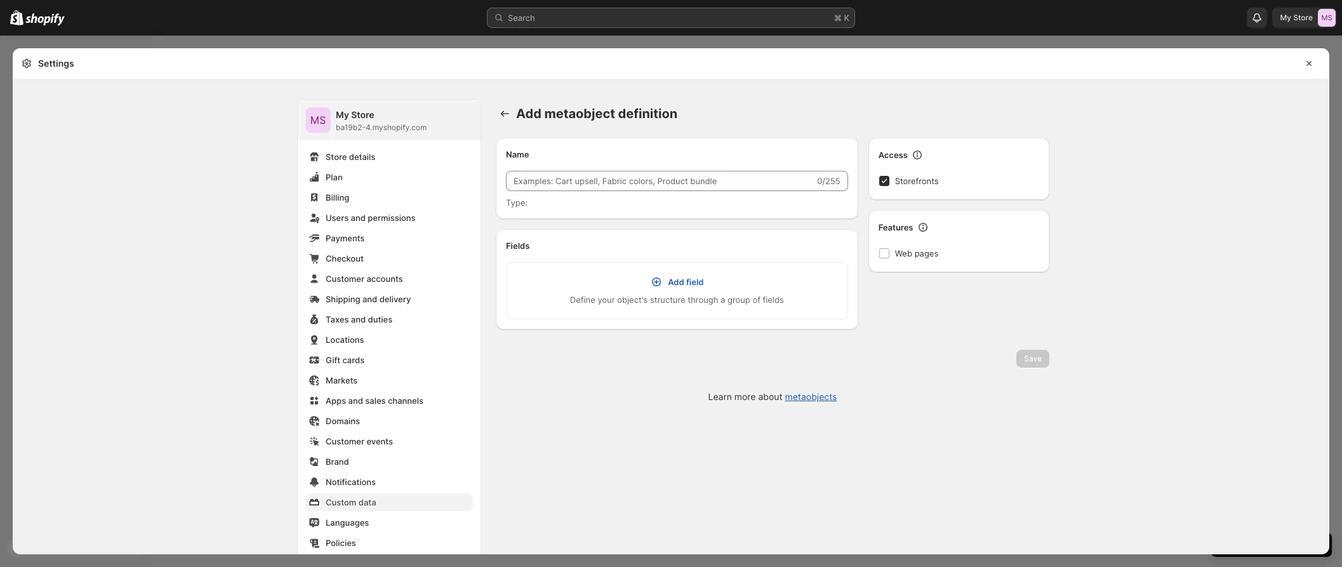 Task type: locate. For each thing, give the bounding box(es) containing it.
plan link
[[305, 168, 473, 186]]

and right apps
[[348, 396, 363, 406]]

and down the 'customer accounts'
[[363, 294, 377, 304]]

0 vertical spatial store
[[1294, 13, 1313, 22]]

my inside my store ba19b2-4.myshopify.com
[[336, 109, 349, 120]]

gift cards link
[[305, 351, 473, 369]]

2 horizontal spatial store
[[1294, 13, 1313, 22]]

0 vertical spatial customer
[[326, 274, 365, 284]]

1 vertical spatial store
[[351, 109, 374, 120]]

structure
[[650, 295, 686, 305]]

ms button
[[305, 107, 331, 133]]

domains link
[[305, 412, 473, 430]]

my store image inside shop settings menu element
[[305, 107, 331, 133]]

1 horizontal spatial store
[[351, 109, 374, 120]]

metaobjects link
[[785, 391, 837, 402]]

shipping and delivery link
[[305, 290, 473, 308]]

add for add field
[[668, 277, 684, 287]]

and for permissions
[[351, 213, 366, 223]]

my for my store ba19b2-4.myshopify.com
[[336, 109, 349, 120]]

shopify image
[[10, 10, 24, 25], [26, 13, 65, 26]]

access
[[879, 150, 908, 160]]

a
[[721, 295, 725, 305]]

search
[[508, 13, 535, 23]]

add up define your object's structure through a group of fields on the bottom
[[668, 277, 684, 287]]

apps
[[326, 396, 346, 406]]

add up "name"
[[516, 106, 542, 121]]

group
[[728, 295, 751, 305]]

my for my store
[[1281, 13, 1292, 22]]

store
[[1294, 13, 1313, 22], [351, 109, 374, 120], [326, 152, 347, 162]]

0 horizontal spatial store
[[326, 152, 347, 162]]

custom
[[326, 497, 356, 507]]

1 horizontal spatial my store image
[[1318, 9, 1336, 27]]

plan
[[326, 172, 343, 182]]

field
[[686, 277, 704, 287]]

0 vertical spatial my store image
[[1318, 9, 1336, 27]]

0 vertical spatial add
[[516, 106, 542, 121]]

notifications
[[326, 477, 376, 487]]

1 horizontal spatial shopify image
[[26, 13, 65, 26]]

ba19b2-
[[336, 123, 366, 132]]

store inside my store ba19b2-4.myshopify.com
[[351, 109, 374, 120]]

1 vertical spatial my
[[336, 109, 349, 120]]

my store image
[[1318, 9, 1336, 27], [305, 107, 331, 133]]

customer
[[326, 274, 365, 284], [326, 436, 365, 446]]

users
[[326, 213, 349, 223]]

my store image right my store
[[1318, 9, 1336, 27]]

customer down domains
[[326, 436, 365, 446]]

taxes and duties
[[326, 314, 393, 325]]

1 horizontal spatial my
[[1281, 13, 1292, 22]]

and right taxes
[[351, 314, 366, 325]]

shipping and delivery
[[326, 294, 411, 304]]

0 horizontal spatial my
[[336, 109, 349, 120]]

add
[[516, 106, 542, 121], [668, 277, 684, 287]]

permissions
[[368, 213, 416, 223]]

domains
[[326, 416, 360, 426]]

type:
[[506, 198, 528, 208]]

pages
[[915, 248, 939, 258]]

1 vertical spatial my store image
[[305, 107, 331, 133]]

customer accounts link
[[305, 270, 473, 288]]

1 customer from the top
[[326, 274, 365, 284]]

and inside "link"
[[351, 314, 366, 325]]

markets
[[326, 375, 358, 385]]

0 horizontal spatial my store image
[[305, 107, 331, 133]]

my
[[1281, 13, 1292, 22], [336, 109, 349, 120]]

more
[[735, 391, 756, 402]]

sales
[[365, 396, 386, 406]]

features
[[879, 222, 914, 232]]

duties
[[368, 314, 393, 325]]

my store
[[1281, 13, 1313, 22]]

accounts
[[367, 274, 403, 284]]

customer events link
[[305, 432, 473, 450]]

languages
[[326, 518, 369, 528]]

learn more about metaobjects
[[708, 391, 837, 402]]

2 vertical spatial store
[[326, 152, 347, 162]]

fields
[[763, 295, 784, 305]]

dialog
[[1335, 48, 1343, 567]]

2 customer from the top
[[326, 436, 365, 446]]

1 vertical spatial customer
[[326, 436, 365, 446]]

object's
[[617, 295, 648, 305]]

0 horizontal spatial shopify image
[[10, 10, 24, 25]]

web
[[895, 248, 913, 258]]

0 horizontal spatial add
[[516, 106, 542, 121]]

policies link
[[305, 534, 473, 552]]

0 vertical spatial my
[[1281, 13, 1292, 22]]

and right users
[[351, 213, 366, 223]]

1 vertical spatial add
[[668, 277, 684, 287]]

1 horizontal spatial add
[[668, 277, 684, 287]]

shop settings menu element
[[298, 100, 481, 567]]

brand
[[326, 457, 349, 467]]

customer down 'checkout'
[[326, 274, 365, 284]]

languages link
[[305, 514, 473, 532]]

my store image left ba19b2-
[[305, 107, 331, 133]]

customer events
[[326, 436, 393, 446]]

and
[[351, 213, 366, 223], [363, 294, 377, 304], [351, 314, 366, 325], [348, 396, 363, 406]]



Task type: vqa. For each thing, say whether or not it's contained in the screenshot.
tab list
no



Task type: describe. For each thing, give the bounding box(es) containing it.
add metaobject definition
[[516, 106, 678, 121]]

add for add metaobject definition
[[516, 106, 542, 121]]

gift
[[326, 355, 340, 365]]

of
[[753, 295, 761, 305]]

metaobjects
[[785, 391, 837, 402]]

and for duties
[[351, 314, 366, 325]]

taxes
[[326, 314, 349, 325]]

storefronts
[[895, 176, 939, 186]]

shipping
[[326, 294, 360, 304]]

store for my store ba19b2-4.myshopify.com
[[351, 109, 374, 120]]

store details link
[[305, 148, 473, 166]]

customer for customer events
[[326, 436, 365, 446]]

k
[[844, 13, 850, 23]]

cards
[[343, 355, 365, 365]]

details
[[349, 152, 375, 162]]

name
[[506, 149, 529, 159]]

customer for customer accounts
[[326, 274, 365, 284]]

⌘ k
[[834, 13, 850, 23]]

policies
[[326, 538, 356, 548]]

billing
[[326, 192, 349, 203]]

your
[[598, 295, 615, 305]]

locations
[[326, 335, 364, 345]]

4.myshopify.com
[[366, 123, 427, 132]]

delivery
[[380, 294, 411, 304]]

payments link
[[305, 229, 473, 247]]

brand link
[[305, 453, 473, 471]]

markets link
[[305, 372, 473, 389]]

gift cards
[[326, 355, 365, 365]]

settings
[[38, 58, 74, 69]]

through
[[688, 295, 718, 305]]

fields
[[506, 241, 530, 251]]

add field
[[668, 277, 704, 287]]

about
[[759, 391, 783, 402]]

metaobject
[[545, 106, 615, 121]]

events
[[367, 436, 393, 446]]

define your object's structure through a group of fields
[[570, 295, 784, 305]]

channels
[[388, 396, 424, 406]]

users and permissions
[[326, 213, 416, 223]]

learn
[[708, 391, 732, 402]]

apps and sales channels link
[[305, 392, 473, 410]]

notifications link
[[305, 473, 473, 491]]

custom data
[[326, 497, 376, 507]]

and for delivery
[[363, 294, 377, 304]]

taxes and duties link
[[305, 311, 473, 328]]

payments
[[326, 233, 365, 243]]

locations link
[[305, 331, 473, 349]]

define
[[570, 295, 596, 305]]

custom data link
[[305, 493, 473, 511]]

Examples: Cart upsell, Fabric colors, Product bundle text field
[[506, 171, 815, 191]]

store details
[[326, 152, 375, 162]]

⌘
[[834, 13, 842, 23]]

my store ba19b2-4.myshopify.com
[[336, 109, 427, 132]]

and for sales
[[348, 396, 363, 406]]

settings dialog
[[13, 48, 1330, 567]]

store for my store
[[1294, 13, 1313, 22]]

customer accounts
[[326, 274, 403, 284]]

checkout
[[326, 253, 364, 264]]

definition
[[618, 106, 678, 121]]

billing link
[[305, 189, 473, 206]]

checkout link
[[305, 250, 473, 267]]

web pages
[[895, 248, 939, 258]]

data
[[359, 497, 376, 507]]

apps and sales channels
[[326, 396, 424, 406]]

users and permissions link
[[305, 209, 473, 227]]



